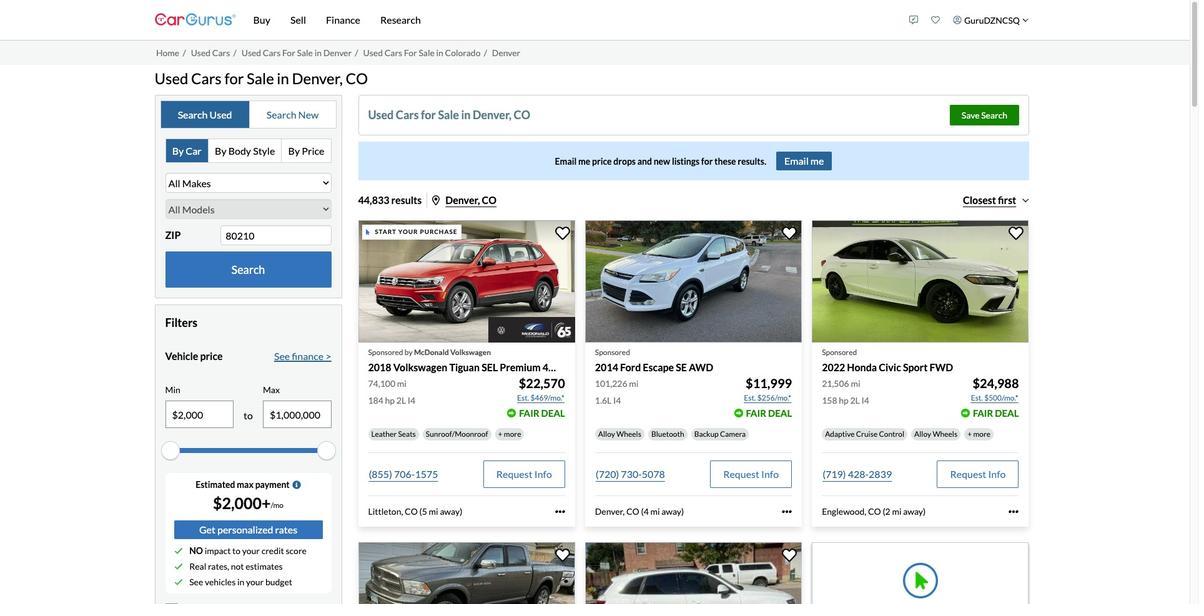 Task type: vqa. For each thing, say whether or not it's contained in the screenshot.
$34,900
no



Task type: locate. For each thing, give the bounding box(es) containing it.
est.
[[517, 393, 529, 403], [744, 393, 756, 403], [971, 393, 983, 403]]

email inside button
[[784, 155, 809, 167]]

hp
[[385, 395, 395, 406], [839, 395, 849, 406]]

1 fair from the left
[[519, 408, 539, 419]]

not
[[231, 562, 244, 572]]

info for $11,999
[[761, 468, 779, 480]]

1 horizontal spatial fair deal
[[746, 408, 792, 419]]

est. inside '$11,999 est. $256/mo.*'
[[744, 393, 756, 403]]

2 vertical spatial your
[[246, 577, 264, 588]]

away) right (4
[[662, 506, 684, 517]]

hp inside 21,506 mi 158 hp 2l i4
[[839, 395, 849, 406]]

2 horizontal spatial i4
[[862, 395, 869, 406]]

by left 'body'
[[215, 145, 226, 157]]

denver down finance dropdown button
[[323, 47, 352, 58]]

0 horizontal spatial fair
[[519, 408, 539, 419]]

hp inside 74,100 mi 184 hp 2l i4
[[385, 395, 395, 406]]

21,506
[[822, 378, 849, 389]]

co for littleton, co (5 mi away)
[[405, 506, 418, 517]]

results.
[[738, 156, 766, 167]]

request info button for $22,570
[[483, 461, 565, 488]]

price
[[302, 145, 324, 157]]

i4 right 1.6l
[[613, 395, 621, 406]]

2 request from the left
[[723, 468, 759, 480]]

1 horizontal spatial i4
[[613, 395, 621, 406]]

44,833 results
[[358, 194, 422, 206]]

request for $11,999
[[723, 468, 759, 480]]

0 vertical spatial to
[[244, 410, 253, 422]]

new
[[298, 109, 319, 120]]

0 horizontal spatial fair deal
[[519, 408, 565, 419]]

1 horizontal spatial request info button
[[710, 461, 792, 488]]

1 horizontal spatial alloy
[[914, 430, 931, 439]]

payment
[[255, 480, 290, 490]]

706-
[[394, 468, 415, 480]]

request info for $22,570
[[496, 468, 552, 480]]

away) right (2
[[903, 506, 926, 517]]

0 horizontal spatial +
[[498, 430, 502, 439]]

1 horizontal spatial to
[[244, 410, 253, 422]]

2l right 158
[[850, 395, 860, 406]]

search button
[[165, 252, 331, 288]]

2014
[[595, 361, 618, 373]]

5078
[[642, 468, 665, 480]]

mi right (2
[[892, 506, 902, 517]]

2 ellipsis h image from the left
[[782, 507, 792, 517]]

alloy down 1.6l
[[598, 430, 615, 439]]

0 horizontal spatial request
[[496, 468, 533, 480]]

see down real
[[189, 577, 203, 588]]

englewood, co (2 mi away)
[[822, 506, 926, 517]]

request info button
[[483, 461, 565, 488], [710, 461, 792, 488], [937, 461, 1019, 488]]

i4 down honda
[[862, 395, 869, 406]]

0 horizontal spatial more
[[504, 430, 521, 439]]

i4 inside 101,226 mi 1.6l i4
[[613, 395, 621, 406]]

$11,999 est. $256/mo.*
[[744, 376, 792, 403]]

sponsored up 2018
[[368, 348, 403, 357]]

est. $500/mo.* button
[[970, 392, 1019, 405]]

1 horizontal spatial me
[[811, 155, 824, 167]]

1 2l from the left
[[396, 395, 406, 406]]

/ right home
[[183, 47, 186, 58]]

1 sponsored from the left
[[368, 348, 403, 357]]

sponsored for $11,999
[[595, 348, 630, 357]]

2 + from the left
[[968, 430, 972, 439]]

search for search new
[[267, 109, 296, 120]]

deal for $22,570
[[541, 408, 565, 419]]

price left drops
[[592, 156, 612, 167]]

estimated max payment
[[196, 480, 290, 490]]

by inside by body style tab
[[215, 145, 226, 157]]

0 horizontal spatial request info
[[496, 468, 552, 480]]

0 vertical spatial check image
[[174, 547, 183, 556]]

2 horizontal spatial request
[[950, 468, 986, 480]]

(2
[[883, 506, 890, 517]]

check image down check icon
[[174, 578, 183, 587]]

2 + more from the left
[[968, 430, 991, 439]]

these
[[715, 156, 736, 167]]

(720) 730-5078
[[596, 468, 665, 480]]

body
[[228, 145, 251, 157]]

budget
[[265, 577, 292, 588]]

1 away) from the left
[[440, 506, 462, 517]]

1 vertical spatial price
[[200, 351, 223, 362]]

ellipsis h image
[[555, 507, 565, 517], [782, 507, 792, 517], [1009, 507, 1019, 517]]

to up the real rates, not estimates
[[232, 546, 240, 557]]

me inside button
[[811, 155, 824, 167]]

158
[[822, 395, 837, 406]]

away) for $11,999
[[662, 506, 684, 517]]

/ right colorado
[[484, 47, 487, 58]]

wheels left the bluetooth
[[616, 430, 641, 439]]

1 request info button from the left
[[483, 461, 565, 488]]

2 sponsored from the left
[[595, 348, 630, 357]]

+ down est. $500/mo.* button
[[968, 430, 972, 439]]

1 i4 from the left
[[408, 395, 415, 406]]

44,833
[[358, 194, 389, 206]]

denver, co
[[445, 194, 497, 206]]

wheels right control
[[933, 430, 958, 439]]

more down est. $500/mo.* button
[[973, 430, 991, 439]]

0 horizontal spatial me
[[578, 156, 590, 167]]

sel
[[482, 361, 498, 373]]

+ more down est. $469/mo.* button
[[498, 430, 521, 439]]

cars
[[212, 47, 230, 58], [263, 47, 281, 58], [385, 47, 402, 58], [191, 69, 222, 87], [396, 108, 419, 122]]

0 horizontal spatial away)
[[440, 506, 462, 517]]

1 vertical spatial tab list
[[165, 139, 331, 163]]

1 horizontal spatial wheels
[[933, 430, 958, 439]]

2 by from the left
[[215, 145, 226, 157]]

2 horizontal spatial fair deal
[[973, 408, 1019, 419]]

deal down $469/mo.*
[[541, 408, 565, 419]]

1 horizontal spatial request
[[723, 468, 759, 480]]

away) for $22,570
[[440, 506, 462, 517]]

1 horizontal spatial alloy wheels
[[914, 430, 958, 439]]

2 est. from the left
[[744, 393, 756, 403]]

4 / from the left
[[484, 47, 487, 58]]

0 horizontal spatial to
[[232, 546, 240, 557]]

used cars for sale in colorado link
[[363, 47, 481, 58]]

see left "finance"
[[274, 351, 290, 362]]

1 horizontal spatial awd
[[689, 361, 713, 373]]

1 horizontal spatial price
[[592, 156, 612, 167]]

1 fair deal from the left
[[519, 408, 565, 419]]

honda
[[847, 361, 877, 373]]

fair deal down est. $500/mo.* button
[[973, 408, 1019, 419]]

1575
[[415, 468, 438, 480]]

2 horizontal spatial fair
[[973, 408, 993, 419]]

fair deal
[[519, 408, 565, 419], [746, 408, 792, 419], [973, 408, 1019, 419]]

>
[[326, 351, 331, 362]]

search up car
[[178, 109, 208, 120]]

for
[[224, 69, 244, 87], [421, 108, 436, 122], [701, 156, 713, 167]]

2l right 184
[[396, 395, 406, 406]]

min
[[165, 385, 180, 396]]

2 awd from the left
[[689, 361, 713, 373]]

3 away) from the left
[[903, 506, 926, 517]]

menu bar containing buy
[[236, 0, 903, 40]]

2l for $22,570
[[396, 395, 406, 406]]

0 horizontal spatial est.
[[517, 393, 529, 403]]

1 + more from the left
[[498, 430, 521, 439]]

mi right 74,100
[[397, 378, 406, 389]]

0 horizontal spatial hp
[[385, 395, 395, 406]]

0 horizontal spatial deal
[[541, 408, 565, 419]]

1 horizontal spatial by
[[215, 145, 226, 157]]

2 i4 from the left
[[613, 395, 621, 406]]

awd right se
[[689, 361, 713, 373]]

3 i4 from the left
[[862, 395, 869, 406]]

white 2013 audi q5 2.0t quattro premium plus awd suv / crossover all-wheel drive 8-speed automatic image
[[585, 543, 802, 605]]

sponsored up 2022
[[822, 348, 857, 357]]

camera
[[720, 430, 746, 439]]

sponsored up 2014
[[595, 348, 630, 357]]

1 request from the left
[[496, 468, 533, 480]]

1 horizontal spatial hp
[[839, 395, 849, 406]]

0 horizontal spatial volkswagen
[[393, 361, 447, 373]]

info for $22,570
[[534, 468, 552, 480]]

est. down $11,999
[[744, 393, 756, 403]]

1 est. from the left
[[517, 393, 529, 403]]

3 request from the left
[[950, 468, 986, 480]]

1 horizontal spatial + more
[[968, 430, 991, 439]]

email left drops
[[555, 156, 577, 167]]

+ right 'sunroof/moonroof'
[[498, 430, 502, 439]]

101,226
[[595, 378, 627, 389]]

get
[[199, 524, 215, 536]]

1 horizontal spatial for
[[404, 47, 417, 58]]

email right results. at right
[[784, 155, 809, 167]]

est. for $22,570
[[517, 393, 529, 403]]

1 horizontal spatial info
[[761, 468, 779, 480]]

to
[[244, 410, 253, 422], [232, 546, 240, 557]]

0 vertical spatial used cars for sale in denver, co
[[155, 69, 368, 87]]

hp right 184
[[385, 395, 395, 406]]

2 horizontal spatial est.
[[971, 393, 983, 403]]

fair down est. $500/mo.* button
[[973, 408, 993, 419]]

by left price
[[288, 145, 300, 157]]

1 horizontal spatial more
[[973, 430, 991, 439]]

hp for $24,988
[[839, 395, 849, 406]]

0 horizontal spatial email
[[555, 156, 577, 167]]

volkswagen
[[450, 348, 491, 357], [393, 361, 447, 373]]

est. down $24,988
[[971, 393, 983, 403]]

deal down $256/mo.*
[[768, 408, 792, 419]]

denver
[[323, 47, 352, 58], [492, 47, 520, 58]]

3 fair deal from the left
[[973, 408, 1019, 419]]

$11,999
[[746, 376, 792, 391]]

for down the research dropdown button
[[404, 47, 417, 58]]

your right start
[[398, 228, 418, 236]]

2 horizontal spatial deal
[[995, 408, 1019, 419]]

2 / from the left
[[233, 47, 237, 58]]

0 horizontal spatial 2l
[[396, 395, 406, 406]]

i4 for $22,570
[[408, 395, 415, 406]]

0 horizontal spatial wheels
[[616, 430, 641, 439]]

info for $24,988
[[988, 468, 1006, 480]]

3 est. from the left
[[971, 393, 983, 403]]

1 horizontal spatial est.
[[744, 393, 756, 403]]

1 horizontal spatial see
[[274, 351, 290, 362]]

2 horizontal spatial request info button
[[937, 461, 1019, 488]]

1 horizontal spatial denver
[[492, 47, 520, 58]]

2 vertical spatial for
[[701, 156, 713, 167]]

2 fair from the left
[[746, 408, 766, 419]]

(719)
[[823, 468, 846, 480]]

0 horizontal spatial awd
[[583, 361, 608, 373]]

tab list containing search used
[[160, 101, 336, 129]]

0 horizontal spatial ellipsis h image
[[555, 507, 565, 517]]

/ right used cars link
[[233, 47, 237, 58]]

fair
[[519, 408, 539, 419], [746, 408, 766, 419], [973, 408, 993, 419]]

3 request info button from the left
[[937, 461, 1019, 488]]

1 + from the left
[[498, 430, 502, 439]]

1 horizontal spatial email
[[784, 155, 809, 167]]

1 horizontal spatial request info
[[723, 468, 779, 480]]

0 vertical spatial see
[[274, 351, 290, 362]]

1 horizontal spatial deal
[[768, 408, 792, 419]]

co for denver, co
[[482, 194, 497, 206]]

/ down finance dropdown button
[[355, 47, 358, 58]]

1 horizontal spatial for
[[421, 108, 436, 122]]

(719) 428-2839
[[823, 468, 892, 480]]

chevron down image
[[1022, 17, 1029, 23]]

mi right (4
[[650, 506, 660, 517]]

1 vertical spatial check image
[[174, 578, 183, 587]]

fair deal down est. $256/mo.* button
[[746, 408, 792, 419]]

cargurus logo homepage link image
[[155, 2, 236, 38]]

0 horizontal spatial request info button
[[483, 461, 565, 488]]

0 horizontal spatial for
[[282, 47, 295, 58]]

1 hp from the left
[[385, 395, 395, 406]]

i4 up seats
[[408, 395, 415, 406]]

email for email me
[[784, 155, 809, 167]]

mcdonald
[[414, 348, 449, 357]]

2 away) from the left
[[662, 506, 684, 517]]

sponsored inside sponsored 2022 honda civic sport fwd
[[822, 348, 857, 357]]

sponsored inside sponsored 2014 ford escape se awd
[[595, 348, 630, 357]]

gurudzncsq
[[964, 15, 1020, 25]]

check image up check icon
[[174, 547, 183, 556]]

1 vertical spatial see
[[189, 577, 203, 588]]

for down sell dropdown button
[[282, 47, 295, 58]]

2 request info button from the left
[[710, 461, 792, 488]]

1 horizontal spatial away)
[[662, 506, 684, 517]]

est. for $24,988
[[971, 393, 983, 403]]

0 vertical spatial tab list
[[160, 101, 336, 129]]

i4 inside 74,100 mi 184 hp 2l i4
[[408, 395, 415, 406]]

2 alloy wheels from the left
[[914, 430, 958, 439]]

1 horizontal spatial volkswagen
[[450, 348, 491, 357]]

search left new
[[267, 109, 296, 120]]

deal down $500/mo.*
[[995, 408, 1019, 419]]

1 info from the left
[[534, 468, 552, 480]]

2 info from the left
[[761, 468, 779, 480]]

1 request info from the left
[[496, 468, 552, 480]]

check image
[[174, 547, 183, 556], [174, 578, 183, 587]]

home link
[[156, 47, 179, 58]]

2 horizontal spatial away)
[[903, 506, 926, 517]]

3 ellipsis h image from the left
[[1009, 507, 1019, 517]]

2 horizontal spatial for
[[701, 156, 713, 167]]

3 info from the left
[[988, 468, 1006, 480]]

0 horizontal spatial denver
[[323, 47, 352, 58]]

buy button
[[243, 0, 280, 40]]

2 fair deal from the left
[[746, 408, 792, 419]]

428-
[[848, 468, 869, 480]]

2 hp from the left
[[839, 395, 849, 406]]

3 request info from the left
[[950, 468, 1006, 480]]

to left max text box
[[244, 410, 253, 422]]

1 horizontal spatial sponsored
[[595, 348, 630, 357]]

mi inside 74,100 mi 184 hp 2l i4
[[397, 378, 406, 389]]

mouse pointer image
[[366, 229, 370, 235]]

3 sponsored from the left
[[822, 348, 857, 357]]

backup
[[694, 430, 719, 439]]

alloy wheels down 1.6l
[[598, 430, 641, 439]]

fair deal down est. $469/mo.* button
[[519, 408, 565, 419]]

request
[[496, 468, 533, 480], [723, 468, 759, 480], [950, 468, 986, 480]]

i4 inside 21,506 mi 158 hp 2l i4
[[862, 395, 869, 406]]

denver right colorado
[[492, 47, 520, 58]]

1 horizontal spatial ellipsis h image
[[782, 507, 792, 517]]

fair down est. $469/mo.* button
[[519, 408, 539, 419]]

(719) 428-2839 button
[[822, 461, 893, 488]]

request info for $24,988
[[950, 468, 1006, 480]]

(720) 730-5078 button
[[595, 461, 666, 488]]

0 vertical spatial volkswagen
[[450, 348, 491, 357]]

0 horizontal spatial alloy
[[598, 430, 615, 439]]

1 by from the left
[[172, 145, 184, 157]]

est. for $11,999
[[744, 393, 756, 403]]

1 horizontal spatial fair
[[746, 408, 766, 419]]

est. down $22,570
[[517, 393, 529, 403]]

3 fair from the left
[[973, 408, 993, 419]]

price right "vehicle"
[[200, 351, 223, 362]]

0 horizontal spatial price
[[200, 351, 223, 362]]

email
[[784, 155, 809, 167], [555, 156, 577, 167]]

more down est. $469/mo.* button
[[504, 430, 521, 439]]

730-
[[621, 468, 642, 480]]

1 alloy from the left
[[598, 430, 615, 439]]

me
[[811, 155, 824, 167], [578, 156, 590, 167]]

1 ellipsis h image from the left
[[555, 507, 565, 517]]

home / used cars / used cars for sale in denver / used cars for sale in colorado / denver
[[156, 47, 520, 58]]

volkswagen up tiguan
[[450, 348, 491, 357]]

0 vertical spatial price
[[592, 156, 612, 167]]

see inside see finance > link
[[274, 351, 290, 362]]

by inside by price tab
[[288, 145, 300, 157]]

alloy wheels right control
[[914, 430, 958, 439]]

credit
[[261, 546, 284, 557]]

2 horizontal spatial info
[[988, 468, 1006, 480]]

/
[[183, 47, 186, 58], [233, 47, 237, 58], [355, 47, 358, 58], [484, 47, 487, 58]]

1 vertical spatial to
[[232, 546, 240, 557]]

research button
[[370, 0, 431, 40]]

0 horizontal spatial by
[[172, 145, 184, 157]]

see vehicles in your budget
[[189, 577, 292, 588]]

search used
[[178, 109, 232, 120]]

estimated
[[196, 480, 235, 490]]

fair down est. $256/mo.* button
[[746, 408, 766, 419]]

2 horizontal spatial by
[[288, 145, 300, 157]]

away) right (5
[[440, 506, 462, 517]]

awd
[[583, 361, 608, 373], [689, 361, 713, 373]]

gray 2012 ram 1500 laramie crew cab 4wd pickup truck four-wheel drive 6-speed automatic image
[[358, 543, 575, 605]]

menu bar
[[236, 0, 903, 40]]

2l inside 74,100 mi 184 hp 2l i4
[[396, 395, 406, 406]]

info
[[534, 468, 552, 480], [761, 468, 779, 480], [988, 468, 1006, 480]]

1 more from the left
[[504, 430, 521, 439]]

1 deal from the left
[[541, 408, 565, 419]]

2 horizontal spatial request info
[[950, 468, 1006, 480]]

by
[[172, 145, 184, 157], [215, 145, 226, 157], [288, 145, 300, 157]]

sponsored
[[368, 348, 403, 357], [595, 348, 630, 357], [822, 348, 857, 357]]

2 more from the left
[[973, 430, 991, 439]]

price
[[592, 156, 612, 167], [200, 351, 223, 362]]

ellipsis h image for $11,999
[[782, 507, 792, 517]]

search down zip telephone field
[[231, 263, 265, 277]]

awd up 101,226
[[583, 361, 608, 373]]

start your purchase
[[375, 228, 457, 236]]

your up estimates
[[242, 546, 260, 557]]

0 horizontal spatial sponsored
[[368, 348, 403, 357]]

(720)
[[596, 468, 619, 480]]

1 vertical spatial used cars for sale in denver, co
[[368, 108, 530, 122]]

by left car
[[172, 145, 184, 157]]

sponsored for $24,988
[[822, 348, 857, 357]]

fair deal for $11,999
[[746, 408, 792, 419]]

0 horizontal spatial info
[[534, 468, 552, 480]]

1 vertical spatial your
[[242, 546, 260, 557]]

away) for $24,988
[[903, 506, 926, 517]]

1 vertical spatial volkswagen
[[393, 361, 447, 373]]

hp for $22,570
[[385, 395, 395, 406]]

real
[[189, 562, 206, 572]]

2 horizontal spatial ellipsis h image
[[1009, 507, 1019, 517]]

0 horizontal spatial i4
[[408, 395, 415, 406]]

(855) 706-1575
[[369, 468, 438, 480]]

fair for $11,999
[[746, 408, 766, 419]]

3 deal from the left
[[995, 408, 1019, 419]]

volkswagen down mcdonald
[[393, 361, 447, 373]]

email for email me price drops and new listings for these results.
[[555, 156, 577, 167]]

est. inside $24,988 est. $500/mo.*
[[971, 393, 983, 403]]

mi down honda
[[851, 378, 860, 389]]

your down estimates
[[246, 577, 264, 588]]

colorado
[[445, 47, 481, 58]]

+ more
[[498, 430, 521, 439], [968, 430, 991, 439]]

est. inside $22,570 est. $469/mo.*
[[517, 393, 529, 403]]

2 request info from the left
[[723, 468, 779, 480]]

tab list
[[160, 101, 336, 129], [165, 139, 331, 163]]

tab list containing by car
[[165, 139, 331, 163]]

1 awd from the left
[[583, 361, 608, 373]]

2 2l from the left
[[850, 395, 860, 406]]

0 horizontal spatial see
[[189, 577, 203, 588]]

2l inside 21,506 mi 158 hp 2l i4
[[850, 395, 860, 406]]

alloy right control
[[914, 430, 931, 439]]

estimates
[[246, 562, 283, 572]]

3 by from the left
[[288, 145, 300, 157]]

more for $22,570
[[504, 430, 521, 439]]

by inside by car tab
[[172, 145, 184, 157]]

mi down ford
[[629, 378, 638, 389]]

hp right 158
[[839, 395, 849, 406]]

0 horizontal spatial for
[[224, 69, 244, 87]]

request info
[[496, 468, 552, 480], [723, 468, 779, 480], [950, 468, 1006, 480]]

0 horizontal spatial + more
[[498, 430, 521, 439]]

2 denver from the left
[[492, 47, 520, 58]]

sale
[[297, 47, 313, 58], [419, 47, 435, 58], [247, 69, 274, 87], [438, 108, 459, 122]]

2 deal from the left
[[768, 408, 792, 419]]

user icon image
[[953, 16, 962, 24]]

1 horizontal spatial +
[[968, 430, 972, 439]]

white 2022 honda civic sport fwd sedan front-wheel drive continuously variable transmission image
[[812, 221, 1029, 343]]

$469/mo.*
[[531, 393, 564, 403]]

+ more down est. $500/mo.* button
[[968, 430, 991, 439]]

0 horizontal spatial alloy wheels
[[598, 430, 641, 439]]

2 horizontal spatial sponsored
[[822, 348, 857, 357]]

1 horizontal spatial 2l
[[850, 395, 860, 406]]

sponsored inside sponsored by mcdonald volkswagen 2018 volkswagen tiguan sel premium 4motion awd
[[368, 348, 403, 357]]



Task type: describe. For each thing, give the bounding box(es) containing it.
ZIP telephone field
[[221, 226, 331, 246]]

sunroof/moonroof
[[426, 430, 488, 439]]

see for see vehicles in your budget
[[189, 577, 203, 588]]

and
[[637, 156, 652, 167]]

sell
[[290, 14, 306, 26]]

adaptive cruise control
[[825, 430, 904, 439]]

finance
[[326, 14, 360, 26]]

leather seats
[[371, 430, 416, 439]]

new
[[654, 156, 670, 167]]

request info for $11,999
[[723, 468, 779, 480]]

est. $256/mo.* button
[[743, 392, 792, 405]]

save search
[[962, 110, 1007, 121]]

1 for from the left
[[282, 47, 295, 58]]

home
[[156, 47, 179, 58]]

2 check image from the top
[[174, 578, 183, 587]]

me for email me price drops and new listings for these results.
[[578, 156, 590, 167]]

listings
[[672, 156, 700, 167]]

request info button for $11,999
[[710, 461, 792, 488]]

platinum gray metallic 2018 volkswagen tiguan sel premium 4motion awd suv / crossover all-wheel drive 8-speed automatic image
[[358, 221, 575, 343]]

bluetooth
[[651, 430, 684, 439]]

add a car review image
[[910, 16, 918, 24]]

awd inside sponsored 2014 ford escape se awd
[[689, 361, 713, 373]]

escape
[[643, 361, 674, 373]]

start
[[375, 228, 397, 236]]

check image
[[174, 563, 183, 571]]

finance button
[[316, 0, 370, 40]]

score
[[286, 546, 307, 557]]

3 / from the left
[[355, 47, 358, 58]]

ellipsis h image for $22,570
[[555, 507, 565, 517]]

tiguan
[[449, 361, 480, 373]]

(5
[[419, 506, 427, 517]]

search new tab
[[250, 101, 336, 128]]

1 vertical spatial for
[[421, 108, 436, 122]]

1 wheels from the left
[[616, 430, 641, 439]]

i4 for $24,988
[[862, 395, 869, 406]]

21,506 mi 158 hp 2l i4
[[822, 378, 869, 406]]

no
[[189, 546, 203, 557]]

by car
[[172, 145, 202, 157]]

mi inside 21,506 mi 158 hp 2l i4
[[851, 378, 860, 389]]

more for $24,988
[[973, 430, 991, 439]]

sponsored for $22,570
[[368, 348, 403, 357]]

$22,570 est. $469/mo.*
[[517, 376, 565, 403]]

1 alloy wheels from the left
[[598, 430, 641, 439]]

+ more for $24,988
[[968, 430, 991, 439]]

search used tab
[[161, 101, 250, 128]]

fwd
[[930, 361, 953, 373]]

request for $24,988
[[950, 468, 986, 480]]

personalized
[[217, 524, 273, 536]]

2 alloy from the left
[[914, 430, 931, 439]]

sport
[[903, 361, 928, 373]]

ford
[[620, 361, 641, 373]]

email me price drops and new listings for these results.
[[555, 156, 766, 167]]

Min text field
[[166, 402, 233, 428]]

sponsored 2022 honda civic sport fwd
[[822, 348, 953, 373]]

control
[[879, 430, 904, 439]]

2022
[[822, 361, 845, 373]]

awd inside sponsored by mcdonald volkswagen 2018 volkswagen tiguan sel premium 4motion awd
[[583, 361, 608, 373]]

rates
[[275, 524, 297, 536]]

fair deal for $22,570
[[519, 408, 565, 419]]

by body style tab
[[209, 140, 282, 163]]

deal for $24,988
[[995, 408, 1019, 419]]

buy
[[253, 14, 270, 26]]

impact
[[205, 546, 231, 557]]

+ for $24,988
[[968, 430, 972, 439]]

ellipsis h image for $24,988
[[1009, 507, 1019, 517]]

2 for from the left
[[404, 47, 417, 58]]

+ for $22,570
[[498, 430, 502, 439]]

white 2014 ford escape se awd suv / crossover all-wheel drive 6-speed automatic image
[[585, 221, 802, 343]]

fair for $22,570
[[519, 408, 539, 419]]

1 check image from the top
[[174, 547, 183, 556]]

0 vertical spatial for
[[224, 69, 244, 87]]

get personalized rates button
[[174, 521, 323, 540]]

Max text field
[[264, 402, 331, 428]]

your for see vehicles in your budget
[[246, 577, 264, 588]]

/mo
[[271, 501, 284, 510]]

filters
[[165, 316, 197, 330]]

2 wheels from the left
[[933, 430, 958, 439]]

co for denver, co (4 mi away)
[[626, 506, 639, 517]]

search for search
[[231, 263, 265, 277]]

real rates, not estimates
[[189, 562, 283, 572]]

fair deal for $24,988
[[973, 408, 1019, 419]]

zip
[[165, 229, 181, 241]]

search right save at the right top of the page
[[981, 110, 1007, 121]]

seats
[[398, 430, 416, 439]]

saved cars image
[[931, 16, 940, 24]]

search for search used
[[178, 109, 208, 120]]

deal for $11,999
[[768, 408, 792, 419]]

backup camera
[[694, 430, 746, 439]]

gurudzncsq menu
[[903, 2, 1035, 37]]

fair for $24,988
[[973, 408, 993, 419]]

by for by car
[[172, 145, 184, 157]]

info circle image
[[292, 481, 301, 490]]

by for by price
[[288, 145, 300, 157]]

search new
[[267, 109, 319, 120]]

englewood,
[[822, 506, 866, 517]]

rates,
[[208, 562, 229, 572]]

request info button for $24,988
[[937, 461, 1019, 488]]

civic
[[879, 361, 901, 373]]

purchase
[[420, 228, 457, 236]]

by car tab
[[166, 140, 209, 163]]

mi inside 101,226 mi 1.6l i4
[[629, 378, 638, 389]]

max
[[263, 385, 280, 396]]

vehicle
[[165, 351, 198, 362]]

cargurus logo homepage link link
[[155, 2, 236, 38]]

vehicle price
[[165, 351, 223, 362]]

$22,570
[[519, 376, 565, 391]]

leather
[[371, 430, 397, 439]]

gurudzncsq button
[[947, 2, 1035, 37]]

request for $22,570
[[496, 468, 533, 480]]

used cars link
[[191, 47, 230, 58]]

max
[[237, 480, 254, 490]]

email me button
[[776, 152, 832, 171]]

see finance >
[[274, 351, 331, 362]]

by price tab
[[282, 140, 331, 163]]

gurudzncsq menu item
[[947, 2, 1035, 37]]

car
[[186, 145, 202, 157]]

by for by body style
[[215, 145, 226, 157]]

184
[[368, 395, 383, 406]]

by body style
[[215, 145, 275, 157]]

map marker alt image
[[432, 196, 440, 206]]

results
[[391, 194, 422, 206]]

co for englewood, co (2 mi away)
[[868, 506, 881, 517]]

see for see finance >
[[274, 351, 290, 362]]

0 vertical spatial your
[[398, 228, 418, 236]]

littleton,
[[368, 506, 403, 517]]

me for email me
[[811, 155, 824, 167]]

1 / from the left
[[183, 47, 186, 58]]

$24,988
[[973, 376, 1019, 391]]

1.6l
[[595, 395, 612, 406]]

save
[[962, 110, 980, 121]]

used inside tab
[[210, 109, 232, 120]]

$24,988 est. $500/mo.*
[[971, 376, 1019, 403]]

2l for $24,988
[[850, 395, 860, 406]]

littleton, co (5 mi away)
[[368, 506, 462, 517]]

+ more for $22,570
[[498, 430, 521, 439]]

2839
[[869, 468, 892, 480]]

see finance > link
[[274, 349, 331, 364]]

used cars for sale in denver link
[[241, 47, 352, 58]]

your for no impact to your credit score
[[242, 546, 260, 557]]

mi right (5
[[429, 506, 438, 517]]

$2,000+ /mo
[[213, 494, 284, 513]]

1 denver from the left
[[323, 47, 352, 58]]

(855) 706-1575 button
[[368, 461, 439, 488]]

mcdonald volkswagen image
[[488, 318, 575, 343]]



